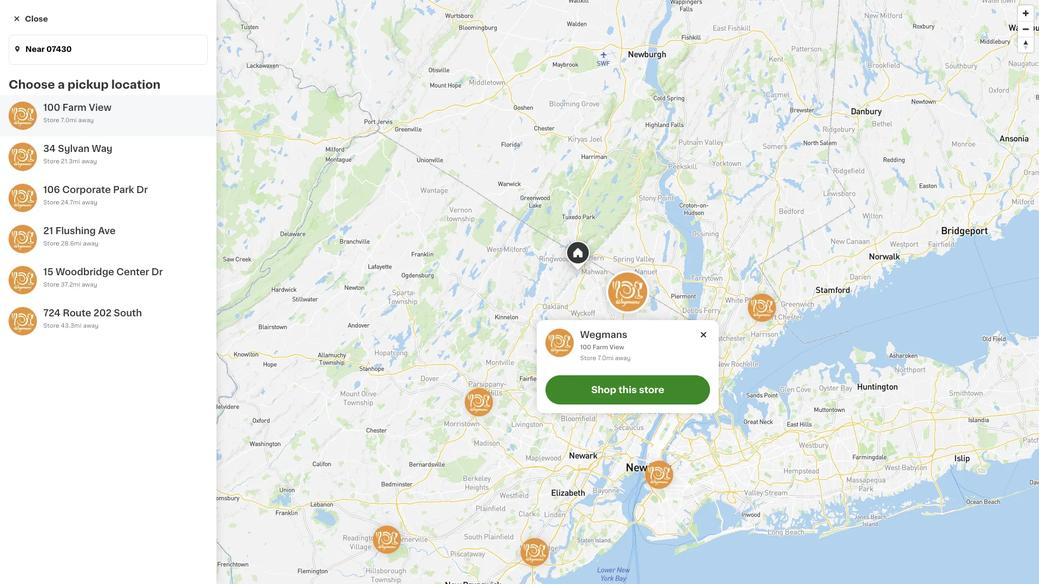 Task type: locate. For each thing, give the bounding box(es) containing it.
pickup for pickup at 100 farm view
[[762, 55, 791, 63]]

24.7mi
[[61, 199, 80, 205]]

pickup button
[[668, 49, 732, 70]]

pickup left at
[[762, 55, 791, 63]]

2 horizontal spatial many
[[667, 452, 684, 458]]

0 horizontal spatial 1
[[539, 406, 544, 417]]

1 horizontal spatial stock
[[446, 452, 463, 458]]

pickup locations list region
[[0, 0, 216, 584]]

store inside 100 farm view store 7.0mi away
[[43, 117, 59, 123]]

fresh for topmost fresh fruits link
[[162, 256, 196, 267]]

1 stock from the left
[[322, 452, 339, 458]]

store down 15
[[43, 282, 59, 288]]

away down flushing at left
[[83, 241, 98, 246]]

on
[[513, 15, 525, 24]]

view more link
[[969, 256, 1017, 267], [969, 494, 1017, 505]]

wegmans
[[50, 146, 88, 153], [580, 330, 627, 340], [532, 420, 570, 428], [656, 420, 694, 428], [779, 420, 817, 428]]

pickup left order!
[[593, 15, 626, 24]]

again
[[55, 233, 76, 241]]

produce inside 'produce' link
[[13, 314, 46, 321]]

0 vertical spatial pickup
[[593, 15, 626, 24]]

1 family from the left
[[361, 420, 389, 428]]

add inside add shoppers club to save link
[[24, 180, 37, 186]]

in down the package
[[439, 452, 444, 458]]

away inside 34 sylvan way store 21.3mi away
[[81, 158, 97, 164]]

2 vertical spatial 100
[[580, 344, 591, 350]]

away down corporate at the left top
[[82, 199, 97, 205]]

1 horizontal spatial shop
[[591, 386, 616, 395]]

many down lemons
[[667, 452, 684, 458]]

1 vertical spatial bag
[[668, 442, 680, 448]]

$ inside $ 5 19
[[781, 406, 785, 412]]

higher
[[25, 158, 45, 164]]

to
[[85, 180, 92, 186]]

0 horizontal spatial pack
[[286, 431, 307, 439]]

2 bagged from the left
[[853, 420, 883, 428]]

wegmans inside wegmans organic bagged lemons 2 lb bag
[[656, 420, 694, 428]]

product group
[[162, 285, 277, 451], [286, 285, 400, 462], [409, 285, 524, 462], [532, 285, 647, 456], [656, 285, 771, 462], [779, 285, 894, 438], [903, 285, 1017, 438], [162, 524, 277, 584], [286, 524, 400, 584], [409, 524, 524, 584], [532, 524, 647, 584], [656, 524, 771, 584], [779, 524, 894, 584]]

store down 34
[[43, 158, 59, 164]]

1 vertical spatial 100
[[43, 103, 60, 112]]

1 vertical spatial more
[[990, 496, 1010, 504]]

stock down the package
[[446, 452, 463, 458]]

2 many in stock from the left
[[420, 452, 463, 458]]

$ 4 59
[[288, 406, 309, 417]]

stock for 4
[[322, 452, 339, 458]]

1 horizontal spatial pickup
[[762, 55, 791, 63]]

$3.49
[[532, 431, 550, 437]]

choose a pickup location
[[9, 79, 161, 90]]

pickup inside pickup button
[[696, 56, 722, 63]]

0 horizontal spatial fresh fruits
[[19, 334, 64, 342]]

1 vertical spatial shop
[[591, 386, 616, 395]]

3 many from the left
[[667, 452, 684, 458]]

1 many in stock from the left
[[297, 452, 339, 458]]

0 vertical spatial produce
[[162, 95, 232, 110]]

2 $ from the left
[[411, 406, 415, 412]]

28.6mi
[[61, 241, 81, 246]]

more for fruits
[[990, 258, 1010, 265]]

at
[[793, 55, 801, 63]]

farm inside popup button
[[820, 55, 841, 63]]

in for 4
[[315, 452, 321, 458]]

1 bagged from the left
[[728, 420, 758, 428]]

ready
[[894, 55, 921, 63]]

100 farm view store 7.0mi away
[[43, 103, 111, 123]]

in down lemons
[[685, 452, 691, 458]]

way
[[92, 144, 112, 153]]

view more for fruits
[[969, 258, 1010, 265]]

1 horizontal spatial fresh fruits link
[[162, 255, 233, 268]]

1 view more from the top
[[969, 258, 1010, 265]]

2 in from the left
[[439, 452, 444, 458]]

each inside avocados, bagged, family pack 4 each
[[291, 442, 306, 448]]

3 $ from the left
[[535, 406, 539, 412]]

100 inside 100 farm view store 7.0mi away
[[43, 103, 60, 112]]

1 vertical spatial 7.0mi
[[598, 355, 614, 361]]

near
[[25, 45, 45, 53]]

2 horizontal spatial 100
[[803, 55, 818, 63]]

0 vertical spatial shop
[[30, 212, 51, 219]]

5 $ from the left
[[781, 406, 785, 412]]

pack for 4
[[286, 431, 307, 439]]

2 horizontal spatial stock
[[692, 452, 709, 458]]

wegmans inside wegmans lemons, bagged 32 oz bag
[[779, 420, 817, 428]]

pack down avocados,
[[286, 431, 307, 439]]

map region
[[216, 0, 1039, 584]]

1 vertical spatial view more link
[[969, 494, 1017, 505]]

store up 34
[[43, 117, 59, 123]]

None search field
[[155, 44, 569, 75]]

0 horizontal spatial 7.0mi
[[61, 117, 77, 123]]

$ left 19
[[781, 406, 785, 412]]

view more
[[969, 258, 1010, 265], [969, 496, 1010, 504]]

7.0mi inside 100 farm view store 7.0mi away
[[61, 117, 77, 123]]

0 horizontal spatial lb
[[556, 431, 561, 437]]

100 inside wegmans 100 farm view store 7.0mi away
[[580, 344, 591, 350]]

view more link for fresh fruits
[[969, 256, 1017, 267]]

earn 5% credit back on every eligible pickup order!
[[417, 15, 657, 24]]

$ inside $ 7 49
[[658, 406, 662, 412]]

family for 13
[[489, 420, 517, 428]]

1 vertical spatial store
[[639, 386, 664, 395]]

(est.)
[[581, 405, 604, 414]]

sugar
[[572, 420, 594, 428]]

21.3mi
[[61, 158, 80, 164]]

shop inside button
[[591, 386, 616, 395]]

• sponsored: get the day rolling! shop now international delight cinnabon creamer image
[[162, 116, 1017, 223]]

7.0mi up shop this store
[[598, 355, 614, 361]]

4 down avocados,
[[286, 442, 290, 448]]

0 horizontal spatial in
[[315, 452, 321, 458]]

1 vertical spatial fresh
[[19, 334, 41, 342]]

7.0mi
[[61, 117, 77, 123], [598, 355, 614, 361]]

flushing
[[55, 226, 96, 236]]

0 vertical spatial 1
[[539, 406, 544, 417]]

buy
[[30, 233, 46, 241]]

family right 'bagged,'
[[361, 420, 389, 428]]

0 vertical spatial oz
[[788, 431, 795, 437]]

2 many from the left
[[420, 452, 437, 458]]

dr for 106 corporate park dr
[[136, 185, 148, 195]]

4
[[292, 406, 300, 417], [286, 442, 290, 448]]

0 vertical spatial view more
[[969, 258, 1010, 265]]

family right blueberries,
[[489, 420, 517, 428]]

0 vertical spatial bag
[[797, 431, 809, 437]]

package
[[426, 442, 452, 448]]

lb right /
[[556, 431, 561, 437]]

1 vertical spatial farm
[[63, 103, 86, 112]]

$ left 48
[[535, 406, 539, 412]]

try free
[[696, 16, 726, 23]]

0 horizontal spatial stock
[[322, 452, 339, 458]]

oz right 18 in the left bottom of the page
[[417, 442, 424, 448]]

each right 48
[[557, 405, 579, 414]]

0 horizontal spatial dr
[[136, 185, 148, 195]]

credit
[[458, 15, 486, 24]]

13
[[415, 406, 428, 417]]

$ for 13
[[411, 406, 415, 412]]

away up guarantee
[[81, 158, 97, 164]]

prices
[[88, 158, 107, 164]]

store up shop this store
[[580, 355, 596, 361]]

oz right 32
[[788, 431, 795, 437]]

1 horizontal spatial farm
[[593, 344, 608, 350]]

1 left "pt"
[[903, 431, 905, 437]]

each (est.)
[[557, 405, 604, 414]]

2 stock from the left
[[446, 452, 463, 458]]

zoom out image
[[1018, 22, 1034, 37]]

$ left 49 at the bottom of the page
[[658, 406, 662, 412]]

100
[[803, 55, 818, 63], [43, 103, 60, 112], [580, 344, 591, 350]]

many
[[297, 452, 314, 458], [420, 452, 437, 458], [667, 452, 684, 458]]

stock down wegmans organic bagged lemons 2 lb bag
[[692, 452, 709, 458]]

0 vertical spatial more
[[990, 258, 1010, 265]]

0 horizontal spatial pickup
[[696, 56, 722, 63]]

many in stock for 4
[[297, 452, 339, 458]]

1 $ from the left
[[288, 406, 292, 412]]

1 vertical spatial produce
[[13, 314, 46, 321]]

1 horizontal spatial many in stock
[[420, 452, 463, 458]]

1 vertical spatial view more
[[969, 496, 1010, 504]]

pack up 18 in the left bottom of the page
[[409, 431, 431, 439]]

each inside $1.48 each (estimated) element
[[557, 405, 579, 414]]

avocados,
[[286, 420, 325, 428]]

3 in from the left
[[685, 452, 691, 458]]

many in stock down the package
[[420, 452, 463, 458]]

bagged inside wegmans organic bagged lemons 2 lb bag
[[728, 420, 758, 428]]

2 family from the left
[[489, 420, 517, 428]]

store inside 106 corporate park dr store 24.7mi away
[[43, 199, 59, 205]]

pickup for pickup
[[696, 56, 722, 63]]

farm up shop this store
[[593, 344, 608, 350]]

away inside 100 farm view store 7.0mi away
[[78, 117, 94, 123]]

3 many in stock from the left
[[667, 452, 709, 458]]

1 horizontal spatial 1
[[903, 431, 905, 437]]

lb inside wegmans organic bagged lemons 2 lb bag
[[661, 442, 667, 448]]

organic inside wegmans organic bagged lemons 2 lb bag
[[696, 420, 726, 428]]

away up this
[[615, 355, 631, 361]]

fresh for "fresh vegetables" link
[[162, 494, 196, 505]]

in for 13
[[439, 452, 444, 458]]

$ left 79
[[411, 406, 415, 412]]

dr right park
[[136, 185, 148, 195]]

stock down avocados, bagged, family pack 4 each
[[322, 452, 339, 458]]

0 vertical spatial fresh fruits
[[162, 256, 233, 267]]

6 $ from the left
[[905, 406, 909, 412]]

15
[[43, 268, 53, 277]]

2 pack from the left
[[409, 431, 431, 439]]

wegmans inside wegmans 100 farm view store 7.0mi away
[[580, 330, 627, 340]]

0 vertical spatial fruits
[[199, 256, 233, 267]]

$8.09 element
[[162, 405, 277, 419]]

$ inside $ 13 79
[[411, 406, 415, 412]]

farm right at
[[820, 55, 841, 63]]

higher than in-store prices link
[[25, 157, 113, 166]]

each down avocados,
[[291, 442, 306, 448]]

dr right center
[[151, 268, 163, 277]]

0 vertical spatial view more link
[[969, 256, 1017, 267]]

family inside organic blueberries, family pack 18 oz package
[[489, 420, 517, 428]]

bag right 32
[[797, 431, 809, 437]]

pickup down try free
[[696, 56, 722, 63]]

in down avocados, bagged, family pack 4 each
[[315, 452, 321, 458]]

1 vertical spatial dr
[[151, 268, 163, 277]]

pickup inside region
[[67, 79, 109, 90]]

fresh vegetables link
[[162, 493, 266, 506]]

pack inside avocados, bagged, family pack 4 each
[[286, 431, 307, 439]]

bag down lemons
[[668, 442, 680, 448]]

2 vertical spatial farm
[[593, 344, 608, 350]]

bagged inside wegmans lemons, bagged 32 oz bag
[[853, 420, 883, 428]]

product group containing 1
[[532, 285, 647, 456]]

$ left 59
[[288, 406, 292, 412]]

away down woodbridge
[[82, 282, 97, 288]]

0 horizontal spatial oz
[[417, 442, 424, 448]]

$ inside $ 1 48
[[535, 406, 539, 412]]

away
[[78, 117, 94, 123], [81, 158, 97, 164], [82, 199, 97, 205], [83, 241, 98, 246], [82, 282, 97, 288], [83, 323, 99, 329], [615, 355, 631, 361]]

1 horizontal spatial family
[[489, 420, 517, 428]]

choose a pickup location element
[[0, 95, 216, 342]]

item carousel region
[[162, 281, 1033, 476]]

0 vertical spatial farm
[[820, 55, 841, 63]]

1 horizontal spatial 7.0mi
[[598, 355, 614, 361]]

organic inside organic strawberries button
[[162, 420, 193, 428]]

store down 724
[[43, 323, 59, 329]]

49
[[670, 406, 678, 412]]

0 horizontal spatial bagged
[[728, 420, 758, 428]]

recipes
[[13, 293, 45, 301]]

away inside wegmans 100 farm view store 7.0mi away
[[615, 355, 631, 361]]

1 vertical spatial fruits
[[42, 334, 64, 342]]

1 horizontal spatial lb
[[567, 439, 572, 445]]

1 vertical spatial oz
[[417, 442, 424, 448]]

close
[[25, 15, 48, 22]]

stock
[[322, 452, 339, 458], [446, 452, 463, 458], [692, 452, 709, 458]]

$ for 1
[[535, 406, 539, 412]]

$
[[288, 406, 292, 412], [411, 406, 415, 412], [535, 406, 539, 412], [658, 406, 662, 412], [781, 406, 785, 412], [905, 406, 909, 412]]

pickup inside pickup at 100 farm view popup button
[[762, 55, 791, 63]]

wegmans logo image
[[45, 94, 93, 142], [9, 102, 37, 130], [9, 143, 37, 171], [9, 184, 37, 212], [9, 225, 37, 253], [9, 266, 37, 294], [608, 273, 647, 312], [748, 294, 776, 322], [9, 307, 37, 336], [545, 329, 574, 357], [465, 389, 493, 417], [645, 461, 673, 489], [373, 526, 401, 554], [521, 538, 549, 567]]

1 view more link from the top
[[969, 256, 1017, 267]]

each down sugar
[[574, 439, 589, 445]]

0 horizontal spatial shop
[[30, 212, 51, 219]]

$ left 09
[[905, 406, 909, 412]]

1 inside $1.48 each (estimated) element
[[539, 406, 544, 417]]

1 horizontal spatial oz
[[788, 431, 795, 437]]

4 $ from the left
[[658, 406, 662, 412]]

1 horizontal spatial bagged
[[853, 420, 883, 428]]

2 view more from the top
[[969, 496, 1010, 504]]

0 vertical spatial 4
[[292, 406, 300, 417]]

family inside avocados, bagged, family pack 4 each
[[361, 420, 389, 428]]

fresh fruits link
[[162, 255, 233, 268], [6, 328, 131, 349]]

$ 1 48
[[535, 406, 553, 417]]

view more for vegetables
[[969, 496, 1010, 504]]

lb right 0.42
[[567, 439, 572, 445]]

pickup right a
[[67, 79, 109, 90]]

4 left 59
[[292, 406, 300, 417]]

store inside 34 sylvan way store 21.3mi away
[[43, 158, 59, 164]]

1 horizontal spatial many
[[420, 452, 437, 458]]

0 horizontal spatial 4
[[286, 442, 290, 448]]

0 horizontal spatial family
[[361, 420, 389, 428]]

shop for shop this store
[[591, 386, 616, 395]]

0 horizontal spatial 100
[[43, 103, 60, 112]]

21
[[43, 226, 53, 236]]

1 in from the left
[[315, 452, 321, 458]]

shop inside "link"
[[30, 212, 51, 219]]

0 horizontal spatial pickup
[[67, 79, 109, 90]]

fruits
[[199, 256, 233, 267], [42, 334, 64, 342]]

1 horizontal spatial pack
[[409, 431, 431, 439]]

0 vertical spatial dr
[[136, 185, 148, 195]]

bagged
[[728, 420, 758, 428], [853, 420, 883, 428]]

away down 202
[[83, 323, 99, 329]]

store
[[43, 117, 59, 123], [43, 158, 59, 164], [43, 199, 59, 205], [43, 241, 59, 246], [43, 282, 59, 288], [43, 323, 59, 329], [580, 355, 596, 361]]

many in stock down lemons
[[667, 452, 709, 458]]

0 horizontal spatial many in stock
[[297, 452, 339, 458]]

0 vertical spatial 7.0mi
[[61, 117, 77, 123]]

79
[[429, 406, 437, 412]]

$ inside $ 8 09
[[905, 406, 909, 412]]

shop up 21
[[30, 212, 51, 219]]

route
[[63, 309, 91, 318]]

store down 106
[[43, 199, 59, 205]]

more for vegetables
[[990, 496, 1010, 504]]

dr inside 15 woodbridge center dr store 37.2mi away
[[151, 268, 163, 277]]

each inside wegmans sugar bee apples $3.49 / lb about 0.42 lb each
[[574, 439, 589, 445]]

$ inside $ 4 59
[[288, 406, 292, 412]]

1 pack from the left
[[286, 431, 307, 439]]

many in stock for 7
[[667, 452, 709, 458]]

0 horizontal spatial many
[[297, 452, 314, 458]]

0 horizontal spatial produce
[[13, 314, 46, 321]]

family for 4
[[361, 420, 389, 428]]

0 vertical spatial 100
[[803, 55, 818, 63]]

center
[[116, 268, 149, 277]]

farm inside 100 farm view store 7.0mi away
[[63, 103, 86, 112]]

many down the package
[[420, 452, 437, 458]]

0 horizontal spatial bag
[[668, 442, 680, 448]]

2 more from the top
[[990, 496, 1010, 504]]

many down avocados,
[[297, 452, 314, 458]]

2 horizontal spatial in
[[685, 452, 691, 458]]

1 horizontal spatial 100
[[580, 344, 591, 350]]

1 more from the top
[[990, 258, 1010, 265]]

dr
[[136, 185, 148, 195], [151, 268, 163, 277]]

fresh
[[162, 256, 196, 267], [19, 334, 41, 342], [162, 494, 196, 505]]

away inside 724 route 202 south store 43.3mi away
[[83, 323, 99, 329]]

lb right the "2"
[[661, 442, 667, 448]]

1 vertical spatial fresh fruits
[[19, 334, 64, 342]]

wegmans for wegmans sugar bee apples $3.49 / lb about 0.42 lb each
[[532, 420, 570, 428]]

bagged for lemons,
[[853, 420, 883, 428]]

1 for 1
[[539, 406, 544, 417]]

1 left 48
[[539, 406, 544, 417]]

store inside wegmans 100 farm view store 7.0mi away
[[580, 355, 596, 361]]

store down 21
[[43, 241, 59, 246]]

view inside pickup at 100 farm view popup button
[[843, 55, 864, 63]]

1 many from the left
[[297, 452, 314, 458]]

0 vertical spatial fresh
[[162, 256, 196, 267]]

view more link for fresh vegetables
[[969, 494, 1017, 505]]

1 horizontal spatial dr
[[151, 268, 163, 277]]

farm down choose a pickup location
[[63, 103, 86, 112]]

0 horizontal spatial farm
[[63, 103, 86, 112]]

0 vertical spatial store
[[70, 158, 86, 164]]

wegmans for wegmans lemons, bagged 32 oz bag
[[779, 420, 817, 428]]

7.0mi inside wegmans 100 farm view store 7.0mi away
[[598, 355, 614, 361]]

product group containing 13
[[409, 285, 524, 462]]

pack inside organic blueberries, family pack 18 oz package
[[409, 431, 431, 439]]

2 horizontal spatial many in stock
[[667, 452, 709, 458]]

family
[[361, 420, 389, 428], [489, 420, 517, 428]]

7.0mi up sylvan
[[61, 117, 77, 123]]

1 vertical spatial 4
[[286, 442, 290, 448]]

2 horizontal spatial farm
[[820, 55, 841, 63]]

1 vertical spatial pickup
[[67, 79, 109, 90]]

1 inside 'blueberries 1 pt'
[[903, 431, 905, 437]]

34
[[43, 144, 56, 153]]

0 horizontal spatial fresh fruits link
[[6, 328, 131, 349]]

2 view more link from the top
[[969, 494, 1017, 505]]

1 horizontal spatial bag
[[797, 431, 809, 437]]

fresh fruits
[[162, 256, 233, 267], [19, 334, 64, 342]]

2 vertical spatial fresh
[[162, 494, 196, 505]]

1 horizontal spatial store
[[639, 386, 664, 395]]

202
[[94, 309, 112, 318]]

1 for blueberries
[[903, 431, 905, 437]]

wegmans inside wegmans sugar bee apples $3.49 / lb about 0.42 lb each
[[532, 420, 570, 428]]

$ for 4
[[288, 406, 292, 412]]

shop up (est.)
[[591, 386, 616, 395]]

many in stock down avocados, bagged, family pack 4 each
[[297, 452, 339, 458]]

store inside 21 flushing ave store 28.6mi away
[[43, 241, 59, 246]]

bag
[[797, 431, 809, 437], [668, 442, 680, 448]]

3 stock from the left
[[692, 452, 709, 458]]

2 horizontal spatial lb
[[661, 442, 667, 448]]

1 vertical spatial 1
[[903, 431, 905, 437]]

south
[[114, 309, 142, 318]]

dr inside 106 corporate park dr store 24.7mi away
[[136, 185, 148, 195]]

blueberries 1 pt
[[903, 420, 946, 437]]

away up sylvan
[[78, 117, 94, 123]]

1 horizontal spatial in
[[439, 452, 444, 458]]

add button
[[232, 289, 274, 308], [355, 289, 397, 308], [479, 289, 521, 308], [602, 289, 644, 308], [726, 289, 767, 308], [849, 289, 891, 308], [972, 289, 1014, 308], [232, 527, 274, 546], [355, 527, 397, 546], [479, 527, 521, 546], [602, 527, 644, 546], [726, 527, 767, 546]]



Task type: vqa. For each thing, say whether or not it's contained in the screenshot.
17
no



Task type: describe. For each thing, give the bounding box(es) containing it.
than
[[47, 158, 61, 164]]

21 flushing ave store 28.6mi away
[[43, 226, 116, 246]]

bag inside wegmans organic bagged lemons 2 lb bag
[[668, 442, 680, 448]]

many for 13
[[420, 452, 437, 458]]

woodbridge
[[56, 268, 114, 277]]

buy it again link
[[6, 226, 131, 248]]

1 horizontal spatial fresh fruits
[[162, 256, 233, 267]]

$ 5 19
[[781, 406, 801, 417]]

blueberries,
[[441, 420, 487, 428]]

store inside 724 route 202 south store 43.3mi away
[[43, 323, 59, 329]]

pack for 13
[[409, 431, 431, 439]]

product group containing 5
[[779, 285, 894, 438]]

/
[[552, 431, 554, 437]]

$1.48 each (estimated) element
[[532, 405, 647, 419]]

product group containing 4
[[286, 285, 400, 462]]

back
[[488, 15, 511, 24]]

11:20am
[[935, 55, 969, 63]]

34 sylvan way store 21.3mi away
[[43, 144, 112, 164]]

0
[[1009, 56, 1014, 63]]

zoom in image
[[1018, 5, 1034, 21]]

it
[[47, 233, 53, 241]]

ready by 11:20am link
[[877, 53, 969, 66]]

1 horizontal spatial 4
[[292, 406, 300, 417]]

pickup at 100 farm view button
[[745, 44, 864, 75]]

0.42
[[552, 439, 565, 445]]

ready by 11:20am
[[894, 55, 969, 63]]

5
[[785, 406, 793, 417]]

express icon image
[[300, 10, 409, 28]]

instacart logo image
[[37, 53, 102, 66]]

a
[[58, 79, 65, 90]]

every
[[528, 15, 554, 24]]

0 horizontal spatial store
[[70, 158, 86, 164]]

32
[[779, 431, 787, 437]]

try
[[696, 16, 708, 23]]

18
[[409, 442, 416, 448]]

produce link
[[6, 307, 131, 328]]

59
[[301, 406, 309, 412]]

product group containing 7
[[656, 285, 771, 462]]

vegetables
[[199, 494, 266, 505]]

close button
[[9, 9, 52, 30]]

bee
[[596, 420, 611, 428]]

100% satisfaction guarantee button
[[17, 166, 121, 176]]

many for 4
[[297, 452, 314, 458]]

about
[[532, 439, 551, 445]]

club
[[69, 180, 84, 186]]

pt
[[907, 431, 913, 437]]

4 inside avocados, bagged, family pack 4 each
[[286, 442, 290, 448]]

0 horizontal spatial fruits
[[42, 334, 64, 342]]

19
[[794, 406, 801, 412]]

away inside 21 flushing ave store 28.6mi away
[[83, 241, 98, 246]]

stock for 13
[[446, 452, 463, 458]]

43.3mi
[[61, 323, 82, 329]]

wegmans for wegmans 100 farm view store 7.0mi away
[[580, 330, 627, 340]]

add shoppers club to save link
[[24, 179, 114, 187]]

organic inside organic blueberries, family pack 18 oz package
[[409, 420, 439, 428]]

shop this store
[[591, 386, 664, 395]]

product group containing 8
[[903, 285, 1017, 438]]

wegmans lemons, bagged 32 oz bag
[[779, 420, 883, 437]]

view inside wegmans 100 farm view store 7.0mi away
[[610, 344, 624, 350]]

store inside button
[[639, 386, 664, 395]]

1 vertical spatial fresh fruits link
[[6, 328, 131, 349]]

organic strawberries button
[[162, 285, 277, 451]]

reset bearing to north image
[[1018, 37, 1034, 52]]

choose
[[9, 79, 55, 90]]

avocados, bagged, family pack 4 each
[[286, 420, 389, 448]]

save
[[93, 180, 107, 186]]

park
[[113, 185, 134, 195]]

location
[[111, 79, 161, 90]]

stock for 7
[[692, 452, 709, 458]]

wegmans for wegmans organic bagged lemons 2 lb bag
[[656, 420, 694, 428]]

724 route 202 south store 43.3mi away
[[43, 309, 142, 329]]

15 woodbridge center dr store 37.2mi away
[[43, 268, 163, 288]]

bag inside wegmans lemons, bagged 32 oz bag
[[797, 431, 809, 437]]

100%
[[28, 169, 44, 175]]

farm inside wegmans 100 farm view store 7.0mi away
[[593, 344, 608, 350]]

many for 7
[[667, 452, 684, 458]]

dr for 15 woodbridge center dr
[[151, 268, 163, 277]]

lemons
[[656, 431, 686, 439]]

7
[[662, 406, 669, 417]]

strawberries
[[195, 420, 243, 428]]

106 corporate park dr store 24.7mi away
[[43, 185, 148, 205]]

shop link
[[6, 205, 131, 226]]

5%
[[441, 15, 455, 24]]

wegmans organic bagged lemons 2 lb bag
[[656, 420, 758, 448]]

07430
[[46, 45, 72, 53]]

2
[[656, 442, 660, 448]]

1 horizontal spatial produce
[[162, 95, 232, 110]]

by
[[923, 55, 933, 63]]

away inside 15 woodbridge center dr store 37.2mi away
[[82, 282, 97, 288]]

shop for shop
[[30, 212, 51, 219]]

this
[[618, 386, 637, 395]]

corporate
[[62, 185, 111, 195]]

wegmans 100 farm view store 7.0mi away
[[580, 330, 631, 361]]

$ 7 49
[[658, 406, 678, 417]]

1 horizontal spatial pickup
[[593, 15, 626, 24]]

8
[[909, 406, 917, 417]]

bagged for organic
[[728, 420, 758, 428]]

sponsored badge image
[[532, 448, 565, 454]]

apples
[[613, 420, 640, 428]]

$ for 8
[[905, 406, 909, 412]]

fresh vegetables
[[162, 494, 266, 505]]

wegmans logo image inside wegmans 100 farm view dialog dialog
[[545, 329, 574, 357]]

100 inside popup button
[[803, 55, 818, 63]]

$ for 7
[[658, 406, 662, 412]]

free
[[710, 16, 726, 23]]

recipes link
[[6, 287, 131, 307]]

shop this store button
[[545, 376, 710, 405]]

organic strawberries
[[162, 420, 243, 428]]

0 vertical spatial fresh fruits link
[[162, 255, 233, 268]]

view inside 100 farm view store 7.0mi away
[[89, 103, 111, 112]]

spo
[[985, 226, 997, 232]]

near 07430
[[25, 45, 72, 53]]

store inside 15 woodbridge center dr store 37.2mi away
[[43, 282, 59, 288]]

shoppers
[[38, 180, 68, 186]]

1 horizontal spatial fruits
[[199, 256, 233, 267]]

pickup at 100 farm view
[[762, 55, 864, 63]]

many in stock for 13
[[420, 452, 463, 458]]

lemons,
[[819, 420, 851, 428]]

09
[[918, 406, 926, 412]]

wegmans 100 farm view dialog dialog
[[537, 320, 719, 413]]

$ 13 79
[[411, 406, 437, 417]]

oz inside organic blueberries, family pack 18 oz package
[[417, 442, 424, 448]]

oz inside wegmans lemons, bagged 32 oz bag
[[788, 431, 795, 437]]

sylvan
[[58, 144, 90, 153]]

nsored
[[997, 226, 1017, 232]]

in for 7
[[685, 452, 691, 458]]

37.2mi
[[61, 282, 80, 288]]

48
[[545, 406, 553, 412]]

bagged,
[[327, 420, 359, 428]]

$ for 5
[[781, 406, 785, 412]]

away inside 106 corporate park dr store 24.7mi away
[[82, 199, 97, 205]]

wegmans for wegmans
[[50, 146, 88, 153]]

guarantee
[[83, 169, 115, 175]]

service type group
[[583, 49, 732, 70]]



